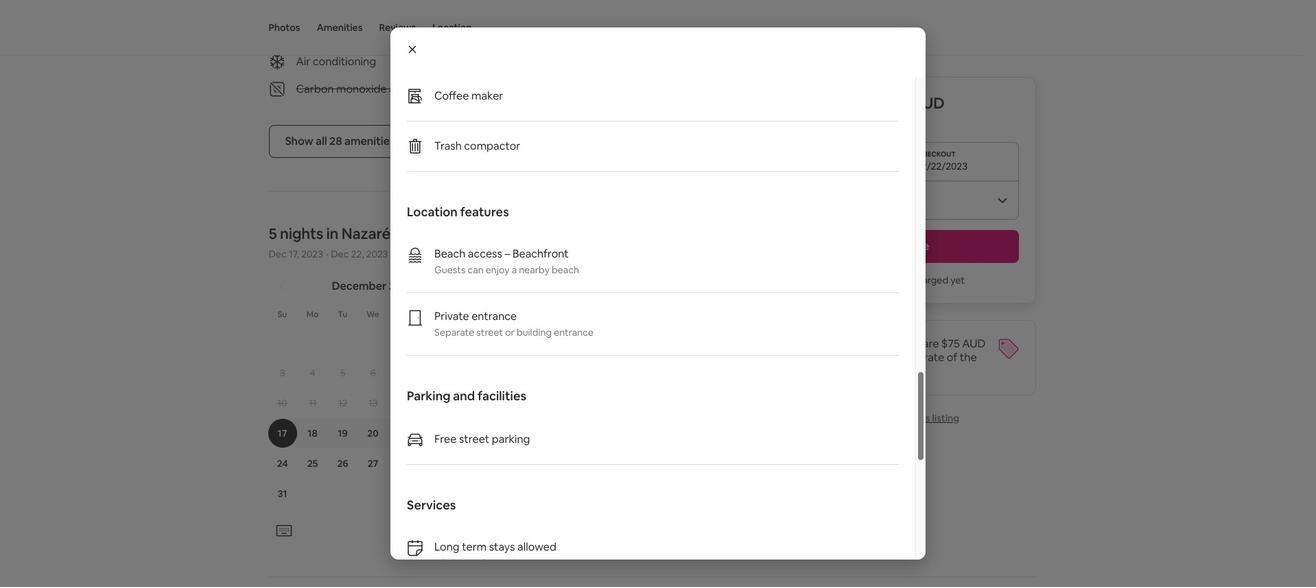Task type: vqa. For each thing, say whether or not it's contained in the screenshot.
2nd the 2 from left
yes



Task type: locate. For each thing, give the bounding box(es) containing it.
–
[[505, 247, 510, 261]]

services
[[407, 497, 456, 513]]

19
[[338, 427, 348, 440]]

2 21 button from the left
[[497, 419, 527, 448]]

1 vertical spatial location
[[407, 204, 458, 220]]

beach
[[435, 247, 466, 261]]

1 horizontal spatial 14 button
[[497, 389, 527, 418]]

0 horizontal spatial 14 button
[[388, 389, 419, 418]]

carbon monoxide alarm
[[296, 82, 418, 96]]

the right the of at the right of page
[[960, 350, 977, 365]]

free left '23'
[[435, 432, 457, 446]]

street inside the 'private entrance separate street or building entrance'
[[477, 326, 503, 339]]

0 horizontal spatial 30
[[458, 458, 469, 470]]

26 button
[[328, 449, 358, 478]]

0 horizontal spatial 21
[[399, 427, 408, 440]]

2 21 from the left
[[507, 427, 517, 440]]

21 button down facilities
[[497, 419, 527, 448]]

su left mo
[[278, 309, 287, 320]]

28 button down facilities
[[497, 449, 527, 478]]

0 horizontal spatial or
[[506, 326, 515, 339]]

parking up the conditioning
[[354, 27, 392, 41]]

18
[[308, 427, 318, 440]]

0 horizontal spatial 29 button
[[419, 449, 449, 478]]

2 up 9, tuesday, january 2024. available. select as check-in date. button at the bottom of the page
[[570, 337, 575, 349]]

0 horizontal spatial entrance
[[472, 309, 517, 323]]

street right separate
[[477, 326, 503, 339]]

location
[[433, 21, 472, 34], [407, 204, 458, 220]]

2 2 from the left
[[570, 337, 575, 349]]

1 horizontal spatial 21 button
[[497, 419, 527, 448]]

20, saturday, january 2024. available. select as check-in date. button
[[679, 389, 708, 418]]

10
[[278, 397, 287, 410]]

the left avg.
[[845, 350, 862, 365]]

1 horizontal spatial 29
[[537, 458, 548, 470]]

1 vertical spatial list
[[407, 231, 900, 356]]

1 button up 8, monday, january 2024. this day is only available for checkout. button
[[527, 329, 557, 357]]

or inside long term stays allowed allow stay for 28 days or more
[[532, 557, 542, 569]]

8, friday, december 2023. past dates can't be selected. button
[[419, 359, 448, 388]]

31 for 31 button to the top
[[598, 458, 607, 470]]

2023 up th
[[389, 279, 414, 293]]

1 horizontal spatial 31 button
[[587, 449, 618, 478]]

facilities
[[478, 388, 527, 404]]

1 horizontal spatial 28 button
[[497, 449, 527, 478]]

coffee
[[435, 89, 469, 103]]

street down '16' button
[[459, 432, 490, 446]]

1 horizontal spatial dec
[[331, 248, 349, 261]]

14 button down 7, sunday, january 2024. available. select as check-in date. button
[[497, 389, 527, 418]]

show all 28 amenities
[[285, 134, 395, 149]]

1 button
[[419, 329, 449, 357], [527, 329, 557, 357]]

31 for bottom 31 button
[[278, 488, 287, 500]]

12, friday, january 2024. available. select as check-in date. button
[[649, 359, 677, 388]]

january 2024
[[568, 279, 637, 293]]

1 vertical spatial 5
[[340, 367, 346, 379]]

1 vertical spatial free street parking
[[435, 432, 530, 446]]

2 dec from the left
[[331, 248, 349, 261]]

free up air
[[296, 27, 319, 41]]

21 right 20 button
[[399, 427, 408, 440]]

or left building
[[506, 326, 515, 339]]

list
[[407, 0, 900, 172], [407, 231, 900, 356]]

1 horizontal spatial 5
[[340, 367, 346, 379]]

2 1 from the left
[[540, 337, 544, 349]]

28 right all
[[330, 134, 342, 149]]

2023 right 22,
[[366, 248, 388, 261]]

1 horizontal spatial 2023
[[366, 248, 388, 261]]

january
[[568, 279, 609, 293]]

1 30 button from the left
[[449, 449, 479, 478]]

29 button
[[419, 449, 449, 478], [527, 449, 557, 478]]

1 1 from the left
[[432, 337, 436, 349]]

1 vertical spatial entrance
[[554, 326, 594, 339]]

trash compactor
[[435, 139, 521, 153]]

2 14 button from the left
[[497, 389, 527, 418]]

1 horizontal spatial 30
[[567, 458, 578, 470]]

location up the beach
[[407, 204, 458, 220]]

1 21 from the left
[[399, 427, 408, 440]]

0 vertical spatial 31
[[598, 458, 607, 470]]

1 horizontal spatial 21
[[507, 427, 517, 440]]

1 horizontal spatial 2
[[570, 337, 575, 349]]

th
[[398, 309, 408, 320]]

0 vertical spatial parking
[[354, 27, 392, 41]]

14 down 7, sunday, january 2024. available. select as check-in date. button
[[507, 397, 517, 410]]

0 horizontal spatial 29
[[428, 458, 439, 470]]

1 29 from the left
[[428, 458, 439, 470]]

30 button
[[449, 449, 479, 478], [557, 449, 587, 478]]

free street parking up the conditioning
[[296, 27, 392, 41]]

31 button down 24
[[267, 480, 298, 508]]

1 vertical spatial free
[[435, 432, 457, 446]]

2 29 from the left
[[537, 458, 548, 470]]

17,
[[289, 248, 299, 261]]

0 horizontal spatial 2
[[461, 337, 467, 349]]

28 right the for
[[496, 557, 508, 569]]

2 down sa
[[461, 337, 467, 349]]

5 for 5 nights in nazaré dec 17, 2023 - dec 22, 2023
[[269, 224, 277, 243]]

0 horizontal spatial 1 button
[[419, 329, 449, 357]]

0 horizontal spatial parking
[[354, 27, 392, 41]]

24 button
[[267, 449, 298, 478]]

enjoy
[[486, 264, 510, 276]]

30 button down 23, tuesday, january 2024. available. select as check-in date. button
[[557, 449, 587, 478]]

0 horizontal spatial 30 button
[[449, 449, 479, 478]]

december 2023
[[332, 279, 414, 293]]

29 for first 29 button from the left
[[428, 458, 439, 470]]

1 horizontal spatial 1 button
[[527, 329, 557, 357]]

1 button down fr
[[419, 329, 449, 357]]

dec left 17,
[[269, 248, 287, 261]]

entrance right building
[[554, 326, 594, 339]]

0 horizontal spatial 5
[[269, 224, 277, 243]]

days.
[[834, 364, 860, 378]]

0 horizontal spatial 21 button
[[388, 419, 419, 448]]

30
[[458, 458, 469, 470], [567, 458, 578, 470]]

29 button down 22
[[419, 449, 449, 478]]

entrance
[[472, 309, 517, 323], [554, 326, 594, 339]]

1 horizontal spatial entrance
[[554, 326, 594, 339]]

5 left nights
[[269, 224, 277, 243]]

1 horizontal spatial free street parking
[[435, 432, 530, 446]]

entrance right sa
[[472, 309, 517, 323]]

13, saturday, january 2024. available. select as check-in date. button
[[679, 359, 708, 388]]

1 vertical spatial or
[[532, 557, 542, 569]]

2 30 button from the left
[[557, 449, 587, 478]]

2 list from the top
[[407, 231, 900, 356]]

2 button up 9, tuesday, january 2024. available. select as check-in date. button at the bottom of the page
[[557, 329, 587, 357]]

0 horizontal spatial free
[[296, 27, 319, 41]]

0 vertical spatial location
[[433, 21, 472, 34]]

2023 left -
[[301, 248, 323, 261]]

su
[[278, 309, 287, 320], [508, 309, 517, 320]]

27, saturday, january 2024. available. select as check-in date. button
[[679, 419, 708, 448]]

1 horizontal spatial 2 button
[[557, 329, 587, 357]]

$626 aud total before taxes
[[799, 93, 945, 126]]

parking inside what this place offers dialog
[[492, 432, 530, 446]]

private entrance separate street or building entrance
[[435, 309, 594, 339]]

1 horizontal spatial the
[[960, 350, 977, 365]]

or down 'allowed'
[[532, 557, 542, 569]]

last
[[799, 364, 817, 378]]

reserve button
[[799, 230, 1020, 263]]

0 vertical spatial list
[[407, 0, 900, 172]]

2023 inside calendar application
[[389, 279, 414, 293]]

street up air conditioning
[[321, 27, 351, 41]]

0 horizontal spatial 2 button
[[449, 329, 479, 357]]

free street parking
[[296, 27, 392, 41], [435, 432, 530, 446]]

29 down 22
[[428, 458, 439, 470]]

reserve
[[889, 239, 930, 253]]

1 horizontal spatial free
[[435, 432, 457, 446]]

tu
[[338, 309, 348, 320]]

0 horizontal spatial 1
[[432, 337, 436, 349]]

10 button
[[267, 389, 298, 418]]

1 horizontal spatial or
[[532, 557, 542, 569]]

0 horizontal spatial su
[[278, 309, 287, 320]]

1 horizontal spatial su
[[508, 309, 517, 320]]

1 horizontal spatial parking
[[492, 432, 530, 446]]

0 horizontal spatial 31
[[278, 488, 287, 500]]

31 down 24, wednesday, january 2024. available. select as check-in date. button
[[598, 458, 607, 470]]

23 button
[[449, 419, 479, 448]]

1 horizontal spatial 31
[[598, 458, 607, 470]]

1 list from the top
[[407, 0, 900, 172]]

30 button down '23' button
[[449, 449, 479, 478]]

1 horizontal spatial 30 button
[[557, 449, 587, 478]]

1 up 8, monday, january 2024. this day is only available for checkout. button
[[540, 337, 544, 349]]

location button
[[433, 0, 472, 55]]

14 left 15
[[399, 397, 408, 410]]

su up building
[[508, 309, 517, 320]]

29 button down 15, monday, january 2024. available. select as check-in date. button
[[527, 449, 557, 478]]

30 down 23, tuesday, january 2024. available. select as check-in date. button
[[567, 458, 578, 470]]

a
[[512, 264, 517, 276]]

5 inside 5 nights in nazaré dec 17, 2023 - dec 22, 2023
[[269, 224, 277, 243]]

0 vertical spatial entrance
[[472, 309, 517, 323]]

1 vertical spatial 31 button
[[267, 480, 298, 508]]

21 button left 22
[[388, 419, 419, 448]]

29 down 15, monday, january 2024. available. select as check-in date. button
[[537, 458, 548, 470]]

27
[[368, 458, 379, 470]]

2 button down sa
[[449, 329, 479, 357]]

31 button down 24, wednesday, january 2024. available. select as check-in date. button
[[587, 449, 618, 478]]

21 down facilities
[[507, 427, 517, 440]]

more
[[544, 557, 567, 569]]

1 su from the left
[[278, 309, 287, 320]]

1 down fr
[[432, 337, 436, 349]]

0 vertical spatial free street parking
[[296, 27, 392, 41]]

what this place offers dialog
[[391, 0, 926, 587]]

20
[[368, 427, 379, 440]]

free street parking down '16' button
[[435, 432, 530, 446]]

1 vertical spatial parking
[[492, 432, 530, 446]]

$626 aud
[[874, 93, 945, 113]]

term
[[462, 540, 487, 554]]

30 down '23' button
[[458, 458, 469, 470]]

1 for 2nd 1 button from right
[[432, 337, 436, 349]]

parking down facilities
[[492, 432, 530, 446]]

dec
[[269, 248, 287, 261], [331, 248, 349, 261]]

0 horizontal spatial dec
[[269, 248, 287, 261]]

28 button right 27
[[388, 449, 419, 478]]

17
[[278, 427, 287, 440]]

14 button
[[388, 389, 419, 418], [497, 389, 527, 418]]

location features
[[407, 204, 509, 220]]

2 vertical spatial street
[[459, 432, 490, 446]]

2 the from the left
[[960, 350, 977, 365]]

$75 aud
[[942, 336, 986, 351]]

1 29 button from the left
[[419, 449, 449, 478]]

14 button left 15
[[388, 389, 419, 418]]

amenities button
[[317, 0, 363, 55]]

31 down 24
[[278, 488, 287, 500]]

19, friday, january 2024. available. select as check-in date. button
[[649, 389, 677, 418]]

location for location
[[433, 21, 472, 34]]

location inside what this place offers dialog
[[407, 204, 458, 220]]

1 2 button from the left
[[449, 329, 479, 357]]

0 vertical spatial 31 button
[[587, 449, 618, 478]]

0 horizontal spatial free street parking
[[296, 27, 392, 41]]

0 horizontal spatial 14
[[399, 397, 408, 410]]

reviews
[[379, 21, 416, 34]]

0 horizontal spatial the
[[845, 350, 862, 365]]

2 horizontal spatial 2023
[[389, 279, 414, 293]]

18 button
[[298, 419, 328, 448]]

you won't be charged yet
[[853, 274, 965, 286]]

0 horizontal spatial 28 button
[[388, 449, 419, 478]]

23, tuesday, january 2024. available. select as check-in date. button
[[558, 419, 587, 448]]

location right the reviews button
[[433, 21, 472, 34]]

0 horizontal spatial 31 button
[[267, 480, 298, 508]]

dec right -
[[331, 248, 349, 261]]

5 right 4 on the bottom
[[340, 367, 346, 379]]

1 vertical spatial 31
[[278, 488, 287, 500]]

nightly
[[888, 350, 922, 365]]

free
[[296, 27, 319, 41], [435, 432, 457, 446]]

28 down facilities
[[506, 458, 517, 470]]

rate
[[925, 350, 945, 365]]

1 horizontal spatial 29 button
[[527, 449, 557, 478]]

5 inside 'button'
[[340, 367, 346, 379]]

list containing beach access – beachfront
[[407, 231, 900, 356]]

4
[[310, 367, 316, 379]]

1 vertical spatial street
[[477, 326, 503, 339]]

this
[[914, 412, 931, 424]]

taxes
[[855, 113, 878, 126]]

compactor
[[464, 139, 521, 153]]

0 vertical spatial 5
[[269, 224, 277, 243]]

28 right 27 button
[[398, 458, 409, 470]]

1 horizontal spatial 1
[[540, 337, 544, 349]]

1 horizontal spatial 14
[[507, 397, 517, 410]]

14
[[399, 397, 408, 410], [507, 397, 517, 410]]

0 vertical spatial or
[[506, 326, 515, 339]]

you
[[853, 274, 870, 286]]

long term stays allowed allow stay for 28 days or more
[[435, 540, 567, 569]]

28 inside long term stays allowed allow stay for 28 days or more
[[496, 557, 508, 569]]

1 30 from the left
[[458, 458, 469, 470]]

21
[[399, 427, 408, 440], [507, 427, 517, 440]]



Task type: describe. For each thing, give the bounding box(es) containing it.
or inside the 'private entrance separate street or building entrance'
[[506, 326, 515, 339]]

allowed
[[518, 540, 557, 554]]

nazaré
[[342, 224, 391, 243]]

in
[[327, 224, 339, 243]]

nights
[[280, 224, 323, 243]]

amenities
[[317, 21, 363, 34]]

23
[[458, 427, 469, 440]]

26, friday, january 2024. available. select as check-in date. button
[[649, 419, 677, 448]]

18, thursday, january 2024. available. select as check-in date. button
[[618, 389, 647, 418]]

free street parking inside what this place offers dialog
[[435, 432, 530, 446]]

2 su from the left
[[508, 309, 517, 320]]

beach access – beachfront guests can enjoy a nearby beach
[[435, 247, 580, 276]]

for
[[482, 557, 494, 569]]

private
[[435, 309, 469, 323]]

photos
[[269, 21, 300, 34]]

6 button
[[358, 359, 388, 388]]

2 14 from the left
[[507, 397, 517, 410]]

8, monday, january 2024. this day is only available for checkout. button
[[528, 359, 557, 388]]

6
[[370, 367, 376, 379]]

days
[[510, 557, 530, 569]]

5 for 5
[[340, 367, 346, 379]]

stays
[[489, 540, 515, 554]]

26
[[337, 458, 349, 470]]

2 28 button from the left
[[497, 449, 527, 478]]

13 button
[[358, 389, 388, 418]]

10, wednesday, january 2024. available. select as check-in date. button
[[588, 359, 617, 388]]

guests
[[435, 264, 466, 276]]

access
[[468, 247, 503, 261]]

coffee maker
[[435, 89, 504, 103]]

show all 28 amenities button
[[269, 125, 412, 158]]

16, tuesday, january 2024. available. select as check-in date. button
[[558, 389, 587, 418]]

25, thursday, january 2024. available. select as check-in date. button
[[618, 419, 647, 448]]

3 button
[[267, 359, 298, 388]]

22,
[[351, 248, 364, 261]]

location for location features
[[407, 204, 458, 220]]

sa
[[459, 309, 468, 320]]

28 inside button
[[330, 134, 342, 149]]

27 button
[[358, 449, 388, 478]]

before
[[823, 113, 852, 126]]

1 the from the left
[[845, 350, 862, 365]]

17, wednesday, january 2024. available. select as check-in date. button
[[588, 389, 617, 418]]

tv
[[526, 27, 540, 41]]

2 29 button from the left
[[527, 449, 557, 478]]

2 30 from the left
[[567, 458, 578, 470]]

16
[[459, 397, 469, 410]]

9, saturday, december 2023. past dates can't be selected. button
[[449, 359, 478, 388]]

won't
[[872, 274, 896, 286]]

2 1 button from the left
[[527, 329, 557, 357]]

9, tuesday, january 2024. available. select as check-in date. button
[[558, 359, 587, 388]]

15
[[429, 397, 438, 410]]

21 for first 21 button from right
[[507, 427, 517, 440]]

parking and facilities
[[407, 388, 527, 404]]

1 14 from the left
[[399, 397, 408, 410]]

2024
[[612, 279, 637, 293]]

allow
[[435, 557, 459, 569]]

1 dec from the left
[[269, 248, 287, 261]]

we
[[367, 309, 380, 320]]

fr
[[430, 309, 437, 320]]

25
[[307, 458, 318, 470]]

22 button
[[419, 419, 449, 448]]

can
[[468, 264, 484, 276]]

parking
[[407, 388, 451, 404]]

11, thursday, january 2024. available. select as check-in date. button
[[618, 359, 647, 388]]

avg.
[[865, 350, 886, 365]]

12
[[338, 397, 348, 410]]

less
[[799, 350, 818, 365]]

12/22/2023
[[918, 160, 968, 172]]

-
[[325, 248, 329, 261]]

17 button
[[267, 419, 298, 448]]

nearby
[[519, 264, 550, 276]]

24, wednesday, january 2024. available. select as check-in date. button
[[588, 419, 617, 448]]

22
[[428, 427, 439, 440]]

2 2 button from the left
[[557, 329, 587, 357]]

16 button
[[449, 389, 479, 418]]

air
[[296, 55, 311, 69]]

20 button
[[358, 419, 388, 448]]

3
[[280, 367, 285, 379]]

total
[[799, 113, 821, 126]]

0 horizontal spatial 2023
[[301, 248, 323, 261]]

your
[[867, 336, 890, 351]]

15, monday, january 2024. available. select as check-in date. button
[[528, 389, 557, 418]]

alarm
[[389, 82, 418, 96]]

0 vertical spatial street
[[321, 27, 351, 41]]

dates
[[893, 336, 921, 351]]

1 14 button from the left
[[388, 389, 419, 418]]

11
[[309, 397, 317, 410]]

15 button
[[419, 389, 449, 418]]

show
[[285, 134, 314, 149]]

carbon
[[296, 82, 334, 96]]

list containing coffee maker
[[407, 0, 900, 172]]

maker
[[472, 89, 504, 103]]

long
[[435, 540, 460, 554]]

1 2 from the left
[[461, 337, 467, 349]]

yet
[[951, 274, 965, 286]]

listing
[[933, 412, 960, 424]]

building
[[517, 326, 552, 339]]

features
[[461, 204, 509, 220]]

7, sunday, january 2024. available. select as check-in date. button
[[497, 359, 526, 388]]

december
[[332, 279, 387, 293]]

of
[[947, 350, 958, 365]]

21 for second 21 button from right
[[399, 427, 408, 440]]

1 1 button from the left
[[419, 329, 449, 357]]

19 button
[[328, 419, 358, 448]]

are
[[923, 336, 940, 351]]

trash
[[435, 139, 462, 153]]

60
[[819, 364, 832, 378]]

1 for 1st 1 button from right
[[540, 337, 544, 349]]

calendar application
[[252, 265, 1179, 521]]

0 vertical spatial free
[[296, 27, 319, 41]]

1 21 button from the left
[[388, 419, 419, 448]]

photos button
[[269, 0, 300, 55]]

beach
[[552, 264, 580, 276]]

1 28 button from the left
[[388, 449, 419, 478]]

free inside what this place offers dialog
[[435, 432, 457, 446]]

stay
[[461, 557, 479, 569]]

5 button
[[328, 359, 358, 388]]

29 for second 29 button
[[537, 458, 548, 470]]

12/17/2023
[[807, 160, 855, 172]]



